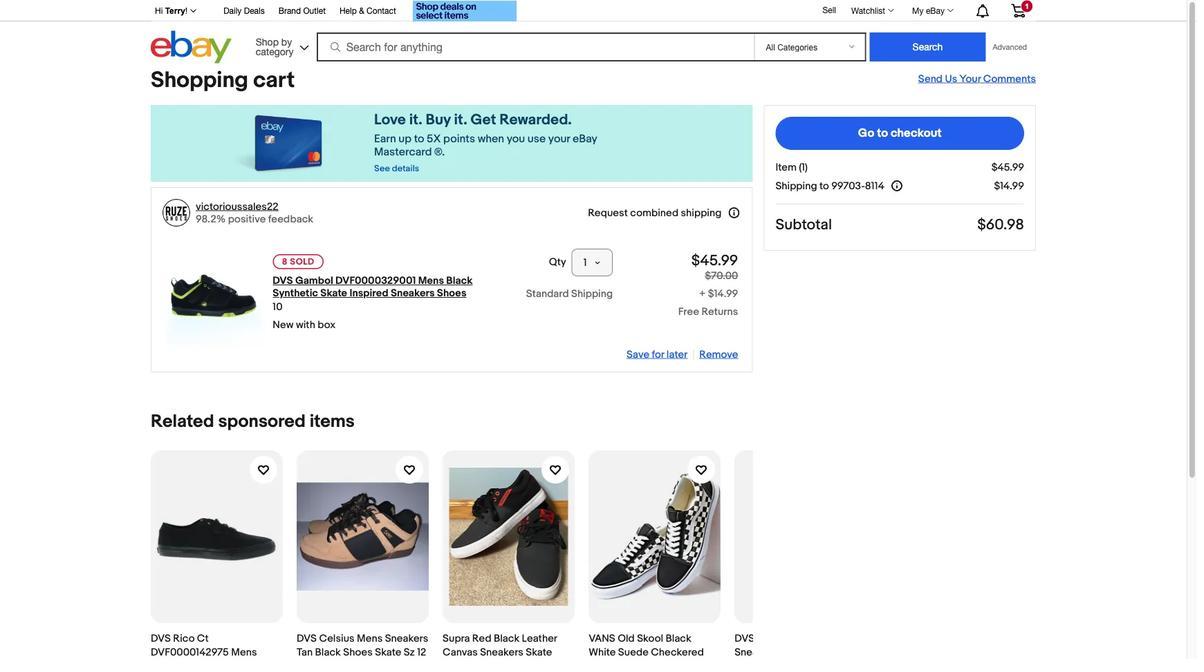 Task type: describe. For each thing, give the bounding box(es) containing it.
related
[[151, 411, 214, 433]]

daily deals
[[223, 6, 265, 16]]

black inside vans old skool black white suede checkere
[[666, 633, 691, 645]]

rewarded.
[[499, 111, 572, 129]]

1 horizontal spatial $14.99
[[994, 180, 1024, 192]]

$14.99 inside + $14.99 free returns
[[708, 288, 738, 300]]

mastercard image
[[228, 111, 328, 176]]

sell link
[[816, 5, 842, 15]]

black inside supra red black leather canvas sneakers skat
[[494, 633, 520, 645]]

sold
[[290, 257, 314, 268]]

mastercard
[[374, 145, 432, 159]]

deals
[[244, 6, 265, 16]]

items
[[310, 411, 355, 433]]

vans old skool black white suede checkere link
[[589, 451, 721, 660]]

dvs celsius mens sneakers tan black shoes skate sz 1
[[297, 633, 428, 660]]

shop by category banner
[[147, 0, 1036, 67]]

1
[[1025, 2, 1029, 10]]

feedback
[[268, 213, 313, 225]]

ebay inside "my ebay" link
[[926, 6, 945, 15]]

10
[[273, 301, 283, 314]]

shop
[[256, 36, 279, 47]]

cart
[[253, 67, 295, 94]]

standard shipping
[[526, 288, 613, 300]]

$45.99 $70.00
[[691, 252, 738, 282]]

!
[[185, 6, 188, 16]]

black inside dvs celsius mens sneakers tan black shoes skate sz 1
[[315, 646, 341, 659]]

ct
[[197, 633, 209, 645]]

dvf0000142975
[[151, 646, 229, 659]]

help
[[340, 6, 357, 16]]

send us your comments
[[918, 73, 1036, 85]]

my
[[912, 6, 924, 15]]

dvs for dvs rico ct dvf0000142975 men
[[151, 633, 171, 645]]

dvs mens regency sneakers shoes brow
[[735, 633, 856, 660]]

box
[[318, 319, 335, 332]]

victorioussales22
[[196, 201, 278, 213]]

save for later
[[627, 348, 688, 361]]

send
[[918, 73, 943, 85]]

my ebay
[[912, 6, 945, 15]]

sneakers inside dvs mens regency sneakers shoes brow
[[735, 646, 778, 659]]

shoes inside dvs celsius mens sneakers tan black shoes skate sz 1
[[343, 646, 373, 659]]

suede
[[618, 646, 649, 659]]

get an extra 15% off image
[[413, 1, 516, 21]]

®.
[[434, 145, 445, 159]]

dvs rico ct dvf0000142975 men link
[[151, 451, 283, 660]]

ruze shoes image
[[163, 199, 190, 227]]

sneakers inside supra red black leather canvas sneakers skat
[[480, 646, 523, 659]]

$60.98
[[977, 216, 1024, 234]]

save
[[627, 348, 649, 361]]

inspired
[[350, 287, 388, 300]]

for
[[652, 348, 664, 361]]

outlet
[[303, 6, 326, 16]]

you
[[507, 132, 525, 145]]

shoes inside dvs mens regency sneakers shoes brow
[[780, 646, 810, 659]]

request
[[588, 207, 628, 219]]

us
[[945, 73, 957, 85]]

save for later button
[[627, 348, 688, 361]]

victorioussales22 link
[[196, 201, 278, 213]]

$45.99 for $45.99
[[991, 161, 1024, 174]]

later
[[667, 348, 688, 361]]

mens inside dvs mens regency sneakers shoes brow
[[757, 633, 783, 645]]

positive
[[228, 213, 266, 225]]

subtotal
[[775, 216, 832, 234]]

dvs gambol dvf0000329001 mens black synthetic skate inspired sneakers shoes 10 new with box
[[273, 275, 473, 332]]

standard
[[526, 288, 569, 300]]

shop by category button
[[249, 31, 312, 61]]

&
[[359, 6, 364, 16]]

daily deals link
[[223, 4, 265, 19]]

+
[[699, 288, 706, 300]]

supra red black leather canvas sneakers skat
[[443, 633, 574, 660]]

new
[[273, 319, 294, 332]]

tan
[[297, 646, 313, 659]]

skool
[[637, 633, 663, 645]]

regency
[[785, 633, 827, 645]]

sz
[[404, 646, 415, 659]]

old
[[618, 633, 635, 645]]

ebay inside love it. buy it. get rewarded. earn up to 5x points when you use your ebay mastercard ®. see details
[[573, 132, 597, 145]]

shop by category
[[256, 36, 294, 57]]

$45.99 for $45.99 $70.00
[[691, 252, 738, 270]]

+ $14.99 free returns
[[678, 288, 738, 318]]

supra
[[443, 633, 470, 645]]

shoes inside dvs gambol dvf0000329001 mens black synthetic skate inspired sneakers shoes 10 new with box
[[437, 287, 466, 300]]

dvs gambol dvf0000329001 mens black synthetic skate inspired sneakers shoes link
[[273, 275, 473, 300]]

1 vertical spatial shipping
[[571, 288, 613, 300]]

to for go
[[877, 126, 888, 141]]

remove
[[699, 348, 738, 361]]

synthetic
[[273, 287, 318, 300]]



Task type: vqa. For each thing, say whether or not it's contained in the screenshot.
Apple
no



Task type: locate. For each thing, give the bounding box(es) containing it.
2 it. from the left
[[454, 111, 467, 129]]

1 horizontal spatial it.
[[454, 111, 467, 129]]

8 sold
[[282, 257, 314, 268]]

0 horizontal spatial to
[[414, 132, 424, 145]]

get
[[471, 111, 496, 129]]

returns
[[702, 306, 738, 318]]

remove button
[[699, 348, 738, 361]]

to inside love it. buy it. get rewarded. earn up to 5x points when you use your ebay mastercard ®. see details
[[414, 132, 424, 145]]

mens left regency
[[757, 633, 783, 645]]

to right go
[[877, 126, 888, 141]]

none submit inside shop by category "banner"
[[870, 33, 986, 62]]

skate inside dvs celsius mens sneakers tan black shoes skate sz 1
[[375, 646, 401, 659]]

ebay
[[926, 6, 945, 15], [573, 132, 597, 145]]

celsius
[[319, 633, 354, 645]]

$14.99 down the $70.00
[[708, 288, 738, 300]]

shipping down item (1)
[[775, 180, 817, 192]]

1 horizontal spatial $45.99
[[991, 161, 1024, 174]]

dvs for dvs celsius mens sneakers tan black shoes skate sz 1
[[297, 633, 317, 645]]

advanced
[[993, 43, 1027, 52]]

1 horizontal spatial shoes
[[437, 287, 466, 300]]

dvs mens regency sneakers shoes brow link
[[735, 451, 867, 660]]

dvs left regency
[[735, 633, 755, 645]]

item
[[775, 161, 797, 174]]

to left 99703-
[[819, 180, 829, 192]]

dvs gambol dvf0000329001 mens black synthetic skate inspired sneakers shoes image
[[165, 249, 262, 345]]

dvs inside dvs rico ct dvf0000142975 men
[[151, 633, 171, 645]]

buy
[[426, 111, 451, 129]]

1 vertical spatial $45.99
[[691, 252, 738, 270]]

black inside dvs gambol dvf0000329001 mens black synthetic skate inspired sneakers shoes 10 new with box
[[446, 275, 473, 287]]

watchlist link
[[844, 2, 900, 19]]

hi
[[155, 6, 163, 16]]

$45.99 up $60.98
[[991, 161, 1024, 174]]

dvs celsius mens sneakers tan black shoes skate sz 1 link
[[297, 451, 429, 660]]

0 horizontal spatial mens
[[357, 633, 383, 645]]

shipping
[[681, 207, 722, 219]]

mens inside dvs celsius mens sneakers tan black shoes skate sz 1
[[357, 633, 383, 645]]

dvs up tan
[[297, 633, 317, 645]]

Search for anything text field
[[319, 34, 751, 60]]

help & contact link
[[340, 4, 396, 19]]

1 vertical spatial ebay
[[573, 132, 597, 145]]

dvs inside dvs gambol dvf0000329001 mens black synthetic skate inspired sneakers shoes 10 new with box
[[273, 275, 293, 287]]

98.2%
[[196, 213, 226, 225]]

1 horizontal spatial shipping
[[775, 180, 817, 192]]

see
[[374, 163, 390, 174]]

to right the up
[[414, 132, 424, 145]]

my ebay link
[[905, 2, 960, 19]]

sell
[[823, 5, 836, 15]]

mens inside dvs gambol dvf0000329001 mens black synthetic skate inspired sneakers shoes 10 new with box
[[418, 275, 444, 287]]

love it. buy it. get rewarded. earn up to 5x points when you use your ebay mastercard ®. see details
[[374, 111, 597, 174]]

dvs
[[273, 275, 293, 287], [151, 633, 171, 645], [297, 633, 317, 645], [735, 633, 755, 645]]

leather
[[522, 633, 557, 645]]

shipping to 99703-8114
[[775, 180, 884, 192]]

shopping cart
[[151, 67, 295, 94]]

to inside button
[[877, 126, 888, 141]]

shopping
[[151, 67, 248, 94]]

0 horizontal spatial $45.99
[[691, 252, 738, 270]]

1 vertical spatial skate
[[375, 646, 401, 659]]

vans old skool black white suede checkere
[[589, 633, 715, 660]]

0 vertical spatial shipping
[[775, 180, 817, 192]]

skate
[[320, 287, 347, 300], [375, 646, 401, 659]]

0 vertical spatial ebay
[[926, 6, 945, 15]]

with
[[296, 319, 315, 332]]

mens right celsius
[[357, 633, 383, 645]]

your
[[548, 132, 570, 145]]

2 horizontal spatial mens
[[757, 633, 783, 645]]

1 horizontal spatial skate
[[375, 646, 401, 659]]

skate left sz
[[375, 646, 401, 659]]

combined
[[630, 207, 678, 219]]

2 horizontal spatial to
[[877, 126, 888, 141]]

2 horizontal spatial shoes
[[780, 646, 810, 659]]

advanced link
[[986, 33, 1034, 61]]

sneakers inside dvs gambol dvf0000329001 mens black synthetic skate inspired sneakers shoes 10 new with box
[[391, 287, 435, 300]]

gambol
[[295, 275, 333, 287]]

item (1)
[[775, 161, 808, 174]]

request combined shipping
[[588, 207, 722, 219]]

go to checkout button
[[775, 117, 1024, 150]]

$45.99
[[991, 161, 1024, 174], [691, 252, 738, 270]]

rico
[[173, 633, 195, 645]]

it. up the up
[[409, 111, 422, 129]]

1 horizontal spatial to
[[819, 180, 829, 192]]

skate inside dvs gambol dvf0000329001 mens black synthetic skate inspired sneakers shoes 10 new with box
[[320, 287, 347, 300]]

canvas
[[443, 646, 478, 659]]

watchlist
[[851, 6, 885, 15]]

1 vertical spatial $14.99
[[708, 288, 738, 300]]

0 vertical spatial $14.99
[[994, 180, 1024, 192]]

$70.00
[[705, 270, 738, 282]]

it. up points
[[454, 111, 467, 129]]

dvs inside dvs celsius mens sneakers tan black shoes skate sz 1
[[297, 633, 317, 645]]

comments
[[983, 73, 1036, 85]]

checkout
[[891, 126, 942, 141]]

details
[[392, 163, 419, 174]]

dvs inside dvs mens regency sneakers shoes brow
[[735, 633, 755, 645]]

go
[[858, 126, 874, 141]]

it.
[[409, 111, 422, 129], [454, 111, 467, 129]]

up
[[399, 132, 412, 145]]

account navigation
[[147, 0, 1036, 23]]

mens right dvf0000329001
[[418, 275, 444, 287]]

0 horizontal spatial shoes
[[343, 646, 373, 659]]

ebay right my on the right
[[926, 6, 945, 15]]

send us your comments link
[[918, 73, 1036, 85]]

0 horizontal spatial skate
[[320, 287, 347, 300]]

help & contact
[[340, 6, 396, 16]]

dvs left rico
[[151, 633, 171, 645]]

1 horizontal spatial ebay
[[926, 6, 945, 15]]

contact
[[367, 6, 396, 16]]

1 it. from the left
[[409, 111, 422, 129]]

vans
[[589, 633, 615, 645]]

8114
[[865, 180, 884, 192]]

dvs down 8
[[273, 275, 293, 287]]

love
[[374, 111, 406, 129]]

brand outlet
[[278, 6, 326, 16]]

sponsored
[[218, 411, 306, 433]]

brand
[[278, 6, 301, 16]]

points
[[443, 132, 475, 145]]

0 horizontal spatial ebay
[[573, 132, 597, 145]]

qty
[[549, 256, 566, 268]]

dvs rico ct dvf0000142975 men
[[151, 633, 268, 660]]

black
[[446, 275, 473, 287], [494, 633, 520, 645], [666, 633, 691, 645], [315, 646, 341, 659]]

$45.99 up +
[[691, 252, 738, 270]]

8
[[282, 257, 288, 268]]

dvs for dvs gambol dvf0000329001 mens black synthetic skate inspired sneakers shoes 10 new with box
[[273, 275, 293, 287]]

to
[[877, 126, 888, 141], [414, 132, 424, 145], [819, 180, 829, 192]]

sneakers inside dvs celsius mens sneakers tan black shoes skate sz 1
[[385, 633, 428, 645]]

shipping
[[775, 180, 817, 192], [571, 288, 613, 300]]

0 horizontal spatial shipping
[[571, 288, 613, 300]]

1 horizontal spatial mens
[[418, 275, 444, 287]]

0 horizontal spatial $14.99
[[708, 288, 738, 300]]

99703-
[[831, 180, 865, 192]]

shipping right standard
[[571, 288, 613, 300]]

0 vertical spatial skate
[[320, 287, 347, 300]]

to for shipping
[[819, 180, 829, 192]]

0 vertical spatial $45.99
[[991, 161, 1024, 174]]

skate up the box
[[320, 287, 347, 300]]

$14.99 up $60.98
[[994, 180, 1024, 192]]

(1)
[[799, 161, 808, 174]]

0 horizontal spatial it.
[[409, 111, 422, 129]]

None submit
[[870, 33, 986, 62]]

1 link
[[1003, 0, 1034, 20]]

ebay right your
[[573, 132, 597, 145]]

dvs for dvs mens regency sneakers shoes brow
[[735, 633, 755, 645]]

terry
[[165, 6, 185, 16]]



